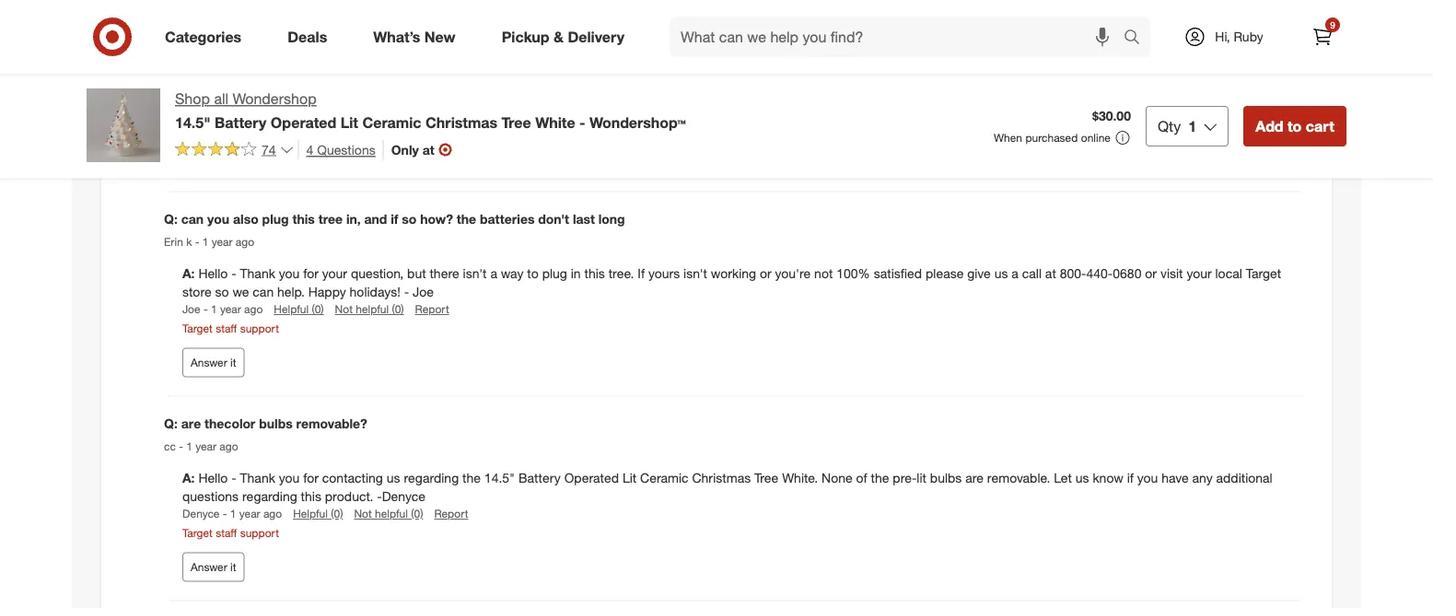 Task type: locate. For each thing, give the bounding box(es) containing it.
to right way
[[527, 265, 539, 282]]

2 it from the top
[[230, 356, 236, 369]]

this inside q: can you also plug this tree in, and if so how? the batteries don't last long erin k - 1 year ago
[[293, 211, 315, 227]]

white. left yes,
[[683, 61, 719, 77]]

report
[[415, 302, 449, 316], [434, 507, 469, 521]]

your
[[375, 61, 400, 77], [322, 265, 347, 282], [1187, 265, 1212, 282]]

1 horizontal spatial a
[[1012, 265, 1019, 282]]

3 answer it from the top
[[191, 560, 236, 574]]

year down we at the left top of the page
[[220, 302, 241, 316]]

or left the visit
[[1146, 265, 1157, 282]]

0 horizontal spatial or
[[760, 265, 772, 282]]

you
[[207, 211, 229, 227], [279, 265, 300, 282], [279, 470, 300, 486], [1138, 470, 1159, 486]]

1 horizontal spatial regarding
[[404, 470, 459, 486]]

bulbs
[[259, 415, 293, 431], [930, 470, 962, 486]]

1 vertical spatial plug
[[542, 265, 567, 282]]

us right the give
[[995, 265, 1008, 282]]

report for regarding
[[434, 507, 469, 521]]

1 vertical spatial in
[[571, 265, 581, 282]]

- inside q: can you also plug this tree in, and if so how? the batteries don't last long erin k - 1 year ago
[[195, 235, 199, 249]]

can right we at the left top of the page
[[253, 284, 274, 300]]

0 vertical spatial for
[[303, 265, 319, 282]]

2 target staff support from the top
[[182, 322, 279, 336]]

1 vertical spatial not
[[335, 302, 353, 316]]

0 vertical spatial scarlett
[[164, 30, 202, 44]]

answer it down denyce - 1 year ago
[[191, 560, 236, 574]]

online
[[1082, 131, 1111, 145]]

the inside q: can you also plug this tree in, and if so how? the batteries don't last long erin k - 1 year ago
[[457, 211, 476, 227]]

battery inside the hello - thank you for contacting us regarding the 14.5" battery operated lit ceramic christmas tree white. none of the pre-lit bulbs are removable. let us know if you have any additional questions regarding this product. -denyce
[[519, 470, 561, 486]]

thank inside the hello - thank you for contacting us regarding the 14.5" battery operated lit ceramic christmas tree white. none of the pre-lit bulbs are removable. let us know if you have any additional questions regarding this product. -denyce
[[240, 470, 275, 486]]

white
[[934, 61, 965, 77]]

staff down the ani - 14 days ago
[[216, 117, 237, 131]]

isn't right yours
[[684, 265, 708, 282]]

this left tree
[[293, 211, 315, 227]]

2 staff from the top
[[216, 322, 237, 336]]

1 horizontal spatial 14.5"
[[485, 470, 515, 486]]

thank inside hello - thank you for your question, but there isn't a way to plug in this tree. if yours isn't working or you're not 100% satisfied please give us a call at 800-440-0680 or visit your local target store so we can help. happy holidays! - joe
[[240, 265, 275, 282]]

regarding up denyce - 1 year ago
[[242, 488, 297, 504]]

0 vertical spatial at
[[423, 141, 435, 157]]

2 vertical spatial ceramic
[[640, 470, 689, 486]]

1 horizontal spatial scarlett
[[231, 61, 276, 77]]

helpful  (0) down product.
[[293, 507, 343, 521]]

0 vertical spatial hello
[[198, 61, 228, 77]]

help.
[[277, 284, 305, 300]]

ceramic inside shop all wondershop 14.5" battery operated lit ceramic christmas tree white - wondershop™
[[363, 113, 422, 131]]

tree
[[656, 61, 680, 77], [502, 113, 531, 131], [755, 470, 779, 486]]

report for but
[[415, 302, 449, 316]]

plug right also
[[262, 211, 289, 227]]

isn't right there
[[463, 265, 487, 282]]

1 horizontal spatial your
[[375, 61, 400, 77]]

3 it from the top
[[230, 560, 236, 574]]

not
[[280, 98, 299, 112], [335, 302, 353, 316], [354, 507, 372, 521]]

ani - 14 days ago
[[182, 98, 269, 112]]

button
[[814, 61, 851, 77]]

1 vertical spatial staff
[[216, 322, 237, 336]]

target staff support for hello scarlett - we appreciate your interest in this beautiful ceramic christmas tree white. yes, the try-me button cord with the white box should be completed remove before normal use. i hope this helps. keep shopping with us! – ani
[[182, 117, 279, 131]]

you up help.
[[279, 265, 300, 282]]

pickup
[[502, 28, 550, 46]]

white. inside hello scarlett - we appreciate your interest in this beautiful ceramic christmas tree white. yes, the try-me button cord with the white box should be completed remove before normal use. i hope this helps. keep shopping with us! – ani
[[683, 61, 719, 77]]

lit
[[917, 470, 927, 486]]

it down the joe - 1 year ago on the left of the page
[[230, 356, 236, 369]]

helpful  (0) for your
[[274, 302, 324, 316]]

helpful down help.
[[274, 302, 309, 316]]

0 horizontal spatial ceramic
[[363, 113, 422, 131]]

answer it
[[191, 151, 236, 165], [191, 356, 236, 369], [191, 560, 236, 574]]

1 horizontal spatial so
[[402, 211, 417, 227]]

0 vertical spatial are
[[181, 415, 201, 431]]

- down questions
[[223, 507, 227, 521]]

days for 16
[[228, 30, 252, 44]]

0 vertical spatial thank
[[240, 265, 275, 282]]

your up us!
[[375, 61, 400, 77]]

1 horizontal spatial ceramic
[[542, 61, 590, 77]]

a left call
[[1012, 265, 1019, 282]]

1 vertical spatial thank
[[240, 470, 275, 486]]

0 vertical spatial christmas
[[593, 61, 652, 77]]

0 horizontal spatial 14.5"
[[175, 113, 211, 131]]

a: for hello - thank you for your question, but there isn't a way to plug in this tree. if yours isn't working or you're not 100% satisfied please give us a call at 800-440-0680 or visit your local target store so we can help. happy holidays! - joe
[[182, 265, 198, 282]]

us
[[995, 265, 1008, 282], [387, 470, 400, 486], [1076, 470, 1090, 486]]

in left tree.
[[571, 265, 581, 282]]

this left product.
[[301, 488, 321, 504]]

0 vertical spatial plug
[[262, 211, 289, 227]]

this
[[464, 61, 485, 77], [215, 79, 236, 96], [293, 211, 315, 227], [585, 265, 605, 282], [301, 488, 321, 504]]

remove
[[1120, 61, 1162, 77]]

a:
[[182, 61, 198, 77], [182, 265, 198, 282], [182, 470, 198, 486]]

1 vertical spatial q:
[[164, 415, 178, 431]]

white.
[[683, 61, 719, 77], [782, 470, 818, 486]]

1 vertical spatial bulbs
[[930, 470, 962, 486]]

1 target staff support from the top
[[182, 117, 279, 131]]

1 vertical spatial helpful  (0)
[[293, 507, 343, 521]]

joe down store
[[182, 302, 201, 316]]

bulbs right thecolor
[[259, 415, 293, 431]]

1 answer it button from the top
[[182, 143, 245, 173]]

2 hello from the top
[[198, 265, 228, 282]]

100%
[[837, 265, 871, 282]]

q: inside "q: are thecolor bulbs removable? cc - 1 year ago"
[[164, 415, 178, 431]]

joe - 1 year ago
[[182, 302, 263, 316]]

for for your
[[303, 265, 319, 282]]

for inside hello - thank you for your question, but there isn't a way to plug in this tree. if yours isn't working or you're not 100% satisfied please give us a call at 800-440-0680 or visit your local target store so we can help. happy holidays! - joe
[[303, 265, 319, 282]]

target staff support down the ani - 14 days ago
[[182, 117, 279, 131]]

answer for you
[[191, 356, 227, 369]]

answer it for you
[[191, 356, 236, 369]]

0 horizontal spatial with
[[368, 79, 392, 96]]

hello - thank you for contacting us regarding the 14.5" battery operated lit ceramic christmas tree white. none of the pre-lit bulbs are removable. let us know if you have any additional questions regarding this product. -denyce
[[182, 470, 1273, 504]]

0 horizontal spatial your
[[322, 265, 347, 282]]

white. left none
[[782, 470, 818, 486]]

for left contacting
[[303, 470, 319, 486]]

in
[[450, 61, 461, 77], [571, 265, 581, 282]]

with right cord
[[884, 61, 908, 77]]

2 vertical spatial tree
[[755, 470, 779, 486]]

1 horizontal spatial denyce
[[382, 488, 426, 504]]

1 or from the left
[[760, 265, 772, 282]]

there
[[430, 265, 460, 282]]

1 vertical spatial white.
[[782, 470, 818, 486]]

target down the joe - 1 year ago on the left of the page
[[182, 322, 213, 336]]

scarlett up helps. at the left top of page
[[231, 61, 276, 77]]

any
[[1193, 470, 1213, 486]]

answer it button for you
[[182, 348, 245, 377]]

q: up erin
[[164, 211, 178, 227]]

joe inside hello - thank you for your question, but there isn't a way to plug in this tree. if yours isn't working or you're not 100% satisfied please give us a call at 800-440-0680 or visit your local target store so we can help. happy holidays! - joe
[[413, 284, 434, 300]]

operated inside shop all wondershop 14.5" battery operated lit ceramic christmas tree white - wondershop™
[[271, 113, 337, 131]]

hello for hello - thank you for your question, but there isn't a way to plug in this tree. if yours isn't working or you're not 100% satisfied please give us a call at 800-440-0680 or visit your local target store so we can help. happy holidays! - joe
[[198, 265, 228, 282]]

0 horizontal spatial in
[[450, 61, 461, 77]]

3 a: from the top
[[182, 470, 198, 486]]

1 vertical spatial answer it
[[191, 356, 236, 369]]

1 vertical spatial not helpful  (0) button
[[354, 506, 423, 522]]

0 vertical spatial regarding
[[404, 470, 459, 486]]

2 answer it button from the top
[[182, 348, 245, 377]]

a: for hello scarlett - we appreciate your interest in this beautiful ceramic christmas tree white. yes, the try-me button cord with the white box should be completed remove before normal use. i hope this helps. keep shopping with us! – ani
[[182, 61, 198, 77]]

- right cc
[[179, 439, 183, 453]]

are left thecolor
[[181, 415, 201, 431]]

1 horizontal spatial to
[[1288, 117, 1302, 135]]

bulbs inside "q: are thecolor bulbs removable? cc - 1 year ago"
[[259, 415, 293, 431]]

2 for from the top
[[303, 470, 319, 486]]

0 horizontal spatial joe
[[182, 302, 201, 316]]

2 vertical spatial answer it button
[[182, 552, 245, 582]]

1 horizontal spatial joe
[[413, 284, 434, 300]]

with left us!
[[368, 79, 392, 96]]

1 vertical spatial for
[[303, 470, 319, 486]]

helpful
[[274, 302, 309, 316], [293, 507, 328, 521]]

1 vertical spatial days
[[224, 98, 247, 112]]

long
[[599, 211, 625, 227]]

are
[[181, 415, 201, 431], [966, 470, 984, 486]]

operated
[[271, 113, 337, 131], [565, 470, 619, 486]]

so left "how?"
[[402, 211, 417, 227]]

1 vertical spatial ani
[[182, 98, 198, 112]]

0 vertical spatial joe
[[413, 284, 434, 300]]

give
[[968, 265, 991, 282]]

0 vertical spatial it
[[230, 151, 236, 165]]

hello - thank you for your question, but there isn't a way to plug in this tree. if yours isn't working or you're not 100% satisfied please give us a call at 800-440-0680 or visit your local target store so we can help. happy holidays! - joe
[[182, 265, 1282, 300]]

have
[[1162, 470, 1189, 486]]

2 horizontal spatial not
[[354, 507, 372, 521]]

- inside shop all wondershop 14.5" battery operated lit ceramic christmas tree white - wondershop™
[[580, 113, 586, 131]]

1 vertical spatial report button
[[434, 506, 469, 522]]

not helpful  (0) for us
[[354, 507, 423, 521]]

helpful  (0) button down product.
[[293, 506, 343, 522]]

3 staff from the top
[[216, 526, 237, 540]]

helpful for your
[[274, 302, 309, 316]]

year inside q: can you also plug this tree in, and if so how? the batteries don't last long erin k - 1 year ago
[[212, 235, 233, 249]]

year down "q: are thecolor bulbs removable? cc - 1 year ago" on the bottom left of page
[[239, 507, 260, 521]]

denyce - 1 year ago
[[182, 507, 282, 521]]

2 vertical spatial a:
[[182, 470, 198, 486]]

for up happy
[[303, 265, 319, 282]]

can inside hello - thank you for your question, but there isn't a way to plug in this tree. if yours isn't working or you're not 100% satisfied please give us a call at 800-440-0680 or visit your local target store so we can help. happy holidays! - joe
[[253, 284, 274, 300]]

1 q: from the top
[[164, 211, 178, 227]]

white. inside the hello - thank you for contacting us regarding the 14.5" battery operated lit ceramic christmas tree white. none of the pre-lit bulbs are removable. let us know if you have any additional questions regarding this product. -denyce
[[782, 470, 818, 486]]

target down questions
[[182, 526, 213, 540]]

1 it from the top
[[230, 151, 236, 165]]

0 vertical spatial denyce
[[382, 488, 426, 504]]

for
[[303, 265, 319, 282], [303, 470, 319, 486]]

0 vertical spatial lit
[[341, 113, 358, 131]]

ago for ani - 14 days ago
[[251, 98, 269, 112]]

ago down also
[[236, 235, 254, 249]]

it left 74
[[230, 151, 236, 165]]

1 vertical spatial hello
[[198, 265, 228, 282]]

0 vertical spatial to
[[1288, 117, 1302, 135]]

not helpful  (0) down holidays!
[[335, 302, 404, 316]]

are left removable.
[[966, 470, 984, 486]]

staff down the joe - 1 year ago on the left of the page
[[216, 322, 237, 336]]

0680
[[1113, 265, 1142, 282]]

1 horizontal spatial in
[[571, 265, 581, 282]]

q:
[[164, 211, 178, 227], [164, 415, 178, 431]]

yours
[[649, 265, 680, 282]]

not helpful  (0) button
[[335, 301, 404, 317], [354, 506, 423, 522]]

2 answer from the top
[[191, 356, 227, 369]]

visit
[[1161, 265, 1184, 282]]

report button for regarding
[[434, 506, 469, 522]]

0 vertical spatial a:
[[182, 61, 198, 77]]

q: inside q: can you also plug this tree in, and if so how? the batteries don't last long erin k - 1 year ago
[[164, 211, 178, 227]]

3 target staff support from the top
[[182, 526, 279, 540]]

plug right way
[[542, 265, 567, 282]]

satisfied
[[874, 265, 922, 282]]

if
[[638, 265, 645, 282]]

staff down denyce - 1 year ago
[[216, 526, 237, 540]]

tree up wondershop™
[[656, 61, 680, 77]]

1 vertical spatial not helpful  (0)
[[354, 507, 423, 521]]

deals link
[[272, 17, 350, 57]]

if right the and
[[391, 211, 398, 227]]

1 inside "q: are thecolor bulbs removable? cc - 1 year ago"
[[186, 439, 192, 453]]

at right call
[[1046, 265, 1057, 282]]

0 horizontal spatial ani
[[182, 98, 198, 112]]

3 answer from the top
[[191, 560, 227, 574]]

purchased
[[1026, 131, 1078, 145]]

helpful  (0) button for contacting
[[293, 506, 343, 522]]

(0)
[[312, 302, 324, 316], [392, 302, 404, 316], [331, 507, 343, 521], [411, 507, 423, 521]]

16
[[213, 30, 225, 44]]

a: for hello - thank you for contacting us regarding the 14.5" battery operated lit ceramic christmas tree white. none of the pre-lit bulbs are removable. let us know if you have any additional questions regarding this product. -denyce
[[182, 470, 198, 486]]

days right "16"
[[228, 30, 252, 44]]

support up 74
[[240, 117, 279, 131]]

target for hello - thank you for your question, but there isn't a way to plug in this tree. if yours isn't working or you're not 100% satisfied please give us a call at 800-440-0680 or visit your local target store so we can help. happy holidays! - joe
[[182, 322, 213, 336]]

1 answer it from the top
[[191, 151, 236, 165]]

christmas inside shop all wondershop 14.5" battery operated lit ceramic christmas tree white - wondershop™
[[426, 113, 498, 131]]

1 horizontal spatial lit
[[623, 470, 637, 486]]

if inside q: can you also plug this tree in, and if so how? the batteries don't last long erin k - 1 year ago
[[391, 211, 398, 227]]

ani down hope
[[182, 98, 198, 112]]

1 vertical spatial helpful
[[293, 507, 328, 521]]

0 horizontal spatial christmas
[[426, 113, 498, 131]]

your inside hello scarlett - we appreciate your interest in this beautiful ceramic christmas tree white. yes, the try-me button cord with the white box should be completed remove before normal use. i hope this helps. keep shopping with us! – ani
[[375, 61, 400, 77]]

hello up hope
[[198, 61, 228, 77]]

0 horizontal spatial tree
[[502, 113, 531, 131]]

q: for q: can you also plug this tree in, and if so how? the batteries don't last long
[[164, 211, 178, 227]]

so inside q: can you also plug this tree in, and if so how? the batteries don't last long erin k - 1 year ago
[[402, 211, 417, 227]]

1 for from the top
[[303, 265, 319, 282]]

hello inside hello - thank you for your question, but there isn't a way to plug in this tree. if yours isn't working or you're not 100% satisfied please give us a call at 800-440-0680 or visit your local target store so we can help. happy holidays! - joe
[[198, 265, 228, 282]]

0 vertical spatial target staff support
[[182, 117, 279, 131]]

- left "16"
[[205, 30, 210, 44]]

2 vertical spatial staff
[[216, 526, 237, 540]]

0 vertical spatial report button
[[415, 301, 449, 317]]

2 q: from the top
[[164, 415, 178, 431]]

0 horizontal spatial are
[[181, 415, 201, 431]]

1 vertical spatial support
[[240, 322, 279, 336]]

0 horizontal spatial lit
[[341, 113, 358, 131]]

joe
[[413, 284, 434, 300], [182, 302, 201, 316]]

hello inside hello scarlett - we appreciate your interest in this beautiful ceramic christmas tree white. yes, the try-me button cord with the white box should be completed remove before normal use. i hope this helps. keep shopping with us! – ani
[[198, 61, 228, 77]]

thank up denyce - 1 year ago
[[240, 470, 275, 486]]

scarlett
[[164, 30, 202, 44], [231, 61, 276, 77]]

year down thecolor
[[196, 439, 217, 453]]

2 vertical spatial target staff support
[[182, 526, 279, 540]]

1 vertical spatial at
[[1046, 265, 1057, 282]]

2 support from the top
[[240, 322, 279, 336]]

1 horizontal spatial are
[[966, 470, 984, 486]]

What can we help you find? suggestions appear below search field
[[670, 17, 1129, 57]]

3 answer it button from the top
[[182, 552, 245, 582]]

target staff support down the joe - 1 year ago on the left of the page
[[182, 322, 279, 336]]

your right the visit
[[1187, 265, 1212, 282]]

ani
[[428, 79, 446, 96], [182, 98, 198, 112]]

but
[[407, 265, 426, 282]]

target staff support for hello - thank you for contacting us regarding the 14.5" battery operated lit ceramic christmas tree white. none of the pre-lit bulbs are removable. let us know if you have any additional questions regarding this product. -denyce
[[182, 526, 279, 540]]

the
[[750, 61, 768, 77], [912, 61, 930, 77], [457, 211, 476, 227], [463, 470, 481, 486], [871, 470, 890, 486]]

0 vertical spatial helpful  (0) button
[[274, 301, 324, 317]]

it
[[230, 151, 236, 165], [230, 356, 236, 369], [230, 560, 236, 574]]

not down happy
[[335, 302, 353, 316]]

lit inside shop all wondershop 14.5" battery operated lit ceramic christmas tree white - wondershop™
[[341, 113, 358, 131]]

support down denyce - 1 year ago
[[240, 526, 279, 540]]

not helpful  (0) button for us
[[354, 506, 423, 522]]

are inside the hello - thank you for contacting us regarding the 14.5" battery operated lit ceramic christmas tree white. none of the pre-lit bulbs are removable. let us know if you have any additional questions regarding this product. -denyce
[[966, 470, 984, 486]]

2 horizontal spatial tree
[[755, 470, 779, 486]]

not helpful  (0) button for question,
[[335, 301, 404, 317]]

ago
[[255, 30, 273, 44], [251, 98, 269, 112], [236, 235, 254, 249], [244, 302, 263, 316], [220, 439, 238, 453], [263, 507, 282, 521]]

so up the joe - 1 year ago on the left of the page
[[215, 284, 229, 300]]

helpful  (0) button for your
[[274, 301, 324, 317]]

hi, ruby
[[1216, 29, 1264, 45]]

14
[[209, 98, 221, 112]]

0 horizontal spatial operated
[[271, 113, 337, 131]]

in right interest
[[450, 61, 461, 77]]

hello for hello - thank you for contacting us regarding the 14.5" battery operated lit ceramic christmas tree white. none of the pre-lit bulbs are removable. let us know if you have any additional questions regarding this product. -denyce
[[198, 470, 228, 486]]

thecolor
[[205, 415, 255, 431]]

0 vertical spatial answer it
[[191, 151, 236, 165]]

1 vertical spatial operated
[[565, 470, 619, 486]]

0 horizontal spatial battery
[[215, 113, 267, 131]]

- left the we
[[280, 61, 285, 77]]

$30.00
[[1093, 108, 1131, 124]]

0 horizontal spatial at
[[423, 141, 435, 157]]

this left beautiful
[[464, 61, 485, 77]]

plug inside q: can you also plug this tree in, and if so how? the batteries don't last long erin k - 1 year ago
[[262, 211, 289, 227]]

for inside the hello - thank you for contacting us regarding the 14.5" battery operated lit ceramic christmas tree white. none of the pre-lit bulbs are removable. let us know if you have any additional questions regarding this product. -denyce
[[303, 470, 319, 486]]

categories link
[[149, 17, 265, 57]]

hello up questions
[[198, 470, 228, 486]]

1 down questions
[[230, 507, 236, 521]]

contacting
[[322, 470, 383, 486]]

target right local
[[1246, 265, 1282, 282]]

hello inside the hello - thank you for contacting us regarding the 14.5" battery operated lit ceramic christmas tree white. none of the pre-lit bulbs are removable. let us know if you have any additional questions regarding this product. -denyce
[[198, 470, 228, 486]]

answer it down 14 at the left
[[191, 151, 236, 165]]

helpful down shopping in the top left of the page
[[302, 98, 338, 112]]

1 staff from the top
[[216, 117, 237, 131]]

hello scarlett - we appreciate your interest in this beautiful ceramic christmas tree white. yes, the try-me button cord with the white box should be completed remove before normal use. i hope this helps. keep shopping with us! – ani
[[182, 61, 1281, 96]]

hello for hello scarlett - we appreciate your interest in this beautiful ceramic christmas tree white. yes, the try-me button cord with the white box should be completed remove before normal use. i hope this helps. keep shopping with us! – ani
[[198, 61, 228, 77]]

hi,
[[1216, 29, 1231, 45]]

answer it button down denyce - 1 year ago
[[182, 552, 245, 582]]

2 vertical spatial not
[[354, 507, 372, 521]]

1 answer from the top
[[191, 151, 227, 165]]

joe down but on the left of page
[[413, 284, 434, 300]]

and
[[364, 211, 387, 227]]

for for contacting
[[303, 470, 319, 486]]

0 vertical spatial q:
[[164, 211, 178, 227]]

bulbs right lit in the right of the page
[[930, 470, 962, 486]]

1 vertical spatial lit
[[623, 470, 637, 486]]

beautiful
[[488, 61, 538, 77]]

to right add
[[1288, 117, 1302, 135]]

not down product.
[[354, 507, 372, 521]]

helpful  (0) for contacting
[[293, 507, 343, 521]]

1 right cc
[[186, 439, 192, 453]]

answer it button
[[182, 143, 245, 173], [182, 348, 245, 377], [182, 552, 245, 582]]

2 thank from the top
[[240, 470, 275, 486]]

1 support from the top
[[240, 117, 279, 131]]

answer it down the joe - 1 year ago on the left of the page
[[191, 356, 236, 369]]

1 right k
[[202, 235, 209, 249]]

1 horizontal spatial white.
[[782, 470, 818, 486]]

hope
[[182, 79, 212, 96]]

1 thank from the top
[[240, 265, 275, 282]]

q: are thecolor bulbs removable? cc - 1 year ago
[[164, 415, 368, 453]]

target staff support down denyce - 1 year ago
[[182, 526, 279, 540]]

it down denyce - 1 year ago
[[230, 560, 236, 574]]

1 a from the left
[[491, 265, 498, 282]]

year right k
[[212, 235, 233, 249]]

- inside "q: are thecolor bulbs removable? cc - 1 year ago"
[[179, 439, 183, 453]]

we
[[288, 61, 307, 77]]

1 horizontal spatial ani
[[428, 79, 446, 96]]

support down we at the left top of the page
[[240, 322, 279, 336]]

1 hello from the top
[[198, 61, 228, 77]]

2 vertical spatial answer
[[191, 560, 227, 574]]

helpful
[[302, 98, 338, 112], [356, 302, 389, 316], [375, 507, 408, 521]]

14.5" inside shop all wondershop 14.5" battery operated lit ceramic christmas tree white - wondershop™
[[175, 113, 211, 131]]

helpful  (0) down help.
[[274, 302, 324, 316]]

2 answer it from the top
[[191, 356, 236, 369]]

answer for thecolor
[[191, 560, 227, 574]]

3 hello from the top
[[198, 470, 228, 486]]

not helpful  (0) button down product.
[[354, 506, 423, 522]]

- inside hello scarlett - we appreciate your interest in this beautiful ceramic christmas tree white. yes, the try-me button cord with the white box should be completed remove before normal use. i hope this helps. keep shopping with us! – ani
[[280, 61, 285, 77]]

you left also
[[207, 211, 229, 227]]

not helpful  (0) down product.
[[354, 507, 423, 521]]

4 questions link
[[298, 139, 376, 160]]

0 horizontal spatial isn't
[[463, 265, 487, 282]]

2 vertical spatial christmas
[[692, 470, 751, 486]]

tree inside shop all wondershop 14.5" battery operated lit ceramic christmas tree white - wondershop™
[[502, 113, 531, 131]]

question,
[[351, 265, 404, 282]]

not for removable?
[[354, 507, 372, 521]]

0 vertical spatial not helpful  (0)
[[335, 302, 404, 316]]

1 vertical spatial report
[[434, 507, 469, 521]]

1 vertical spatial battery
[[519, 470, 561, 486]]

14.5" inside the hello - thank you for contacting us regarding the 14.5" battery operated lit ceramic christmas tree white. none of the pre-lit bulbs are removable. let us know if you have any additional questions regarding this product. -denyce
[[485, 470, 515, 486]]

(1)
[[341, 98, 353, 112]]

answer it button for thecolor
[[182, 552, 245, 582]]

not helpful  (0)
[[335, 302, 404, 316], [354, 507, 423, 521]]

answer down the joe - 1 year ago on the left of the page
[[191, 356, 227, 369]]

0 vertical spatial support
[[240, 117, 279, 131]]

tree
[[319, 211, 343, 227]]

helpful for removable?
[[375, 507, 408, 521]]

1 vertical spatial scarlett
[[231, 61, 276, 77]]

1 a: from the top
[[182, 61, 198, 77]]

0 vertical spatial answer it button
[[182, 143, 245, 173]]

0 horizontal spatial can
[[181, 211, 204, 227]]

qty
[[1158, 117, 1182, 135]]

1 vertical spatial helpful  (0) button
[[293, 506, 343, 522]]

1 horizontal spatial battery
[[519, 470, 561, 486]]

battery
[[215, 113, 267, 131], [519, 470, 561, 486]]

thank up we at the left top of the page
[[240, 265, 275, 282]]

questions
[[182, 488, 239, 504]]

lit inside the hello - thank you for contacting us regarding the 14.5" battery operated lit ceramic christmas tree white. none of the pre-lit bulbs are removable. let us know if you have any additional questions regarding this product. -denyce
[[623, 470, 637, 486]]

this inside the hello - thank you for contacting us regarding the 14.5" battery operated lit ceramic christmas tree white. none of the pre-lit bulbs are removable. let us know if you have any additional questions regarding this product. -denyce
[[301, 488, 321, 504]]

helpful down contacting
[[375, 507, 408, 521]]

2 a: from the top
[[182, 265, 198, 282]]

4
[[306, 141, 314, 157]]

answer it button down 14 at the left
[[182, 143, 245, 173]]

add to cart
[[1256, 117, 1335, 135]]

1 vertical spatial are
[[966, 470, 984, 486]]

ago inside q: can you also plug this tree in, and if so how? the batteries don't last long erin k - 1 year ago
[[236, 235, 254, 249]]

way
[[501, 265, 524, 282]]

1 vertical spatial denyce
[[182, 507, 220, 521]]

0 vertical spatial answer
[[191, 151, 227, 165]]

shop all wondershop 14.5" battery operated lit ceramic christmas tree white - wondershop™
[[175, 90, 686, 131]]

3 support from the top
[[240, 526, 279, 540]]

scarlett left "16"
[[164, 30, 202, 44]]

hello up store
[[198, 265, 228, 282]]

at
[[423, 141, 435, 157], [1046, 265, 1057, 282]]

ago down thecolor
[[220, 439, 238, 453]]

2 vertical spatial hello
[[198, 470, 228, 486]]

deals
[[288, 28, 327, 46]]



Task type: describe. For each thing, give the bounding box(es) containing it.
your for for
[[322, 265, 347, 282]]

it for you
[[230, 356, 236, 369]]

denyce inside the hello - thank you for contacting us regarding the 14.5" battery operated lit ceramic christmas tree white. none of the pre-lit bulbs are removable. let us know if you have any additional questions regarding this product. -denyce
[[382, 488, 426, 504]]

in,
[[346, 211, 361, 227]]

in inside hello scarlett - we appreciate your interest in this beautiful ceramic christmas tree white. yes, the try-me button cord with the white box should be completed remove before normal use. i hope this helps. keep shopping with us! – ani
[[450, 61, 461, 77]]

pickup & delivery
[[502, 28, 625, 46]]

ceramic inside hello scarlett - we appreciate your interest in this beautiful ceramic christmas tree white. yes, the try-me button cord with the white box should be completed remove before normal use. i hope this helps. keep shopping with us! – ani
[[542, 61, 590, 77]]

tree inside the hello - thank you for contacting us regarding the 14.5" battery operated lit ceramic christmas tree white. none of the pre-lit bulbs are removable. let us know if you have any additional questions regarding this product. -denyce
[[755, 470, 779, 486]]

target inside hello - thank you for your question, but there isn't a way to plug in this tree. if yours isn't working or you're not 100% satisfied please give us a call at 800-440-0680 or visit your local target store so we can help. happy holidays! - joe
[[1246, 265, 1282, 282]]

q: for q: are thecolor bulbs removable?
[[164, 415, 178, 431]]

also
[[233, 211, 259, 227]]

not for plug
[[335, 302, 353, 316]]

image of 14.5" battery operated lit ceramic christmas tree white - wondershop™ image
[[87, 88, 160, 162]]

last
[[573, 211, 595, 227]]

don't
[[538, 211, 569, 227]]

ago inside "q: are thecolor bulbs removable? cc - 1 year ago"
[[220, 439, 238, 453]]

to inside button
[[1288, 117, 1302, 135]]

what's new link
[[358, 17, 479, 57]]

what's new
[[373, 28, 456, 46]]

what's
[[373, 28, 421, 46]]

know
[[1093, 470, 1124, 486]]

of
[[857, 470, 868, 486]]

1 inside q: can you also plug this tree in, and if so how? the batteries don't last long erin k - 1 year ago
[[202, 235, 209, 249]]

not
[[815, 265, 833, 282]]

shop
[[175, 90, 210, 108]]

staff for hello - thank you for your question, but there isn't a way to plug in this tree. if yours isn't working or you're not 100% satisfied please give us a call at 800-440-0680 or visit your local target store so we can help. happy holidays! - joe
[[216, 322, 237, 336]]

800-
[[1060, 265, 1087, 282]]

- up we at the left top of the page
[[231, 265, 236, 282]]

shopping
[[311, 79, 365, 96]]

yes,
[[723, 61, 746, 77]]

2 or from the left
[[1146, 265, 1157, 282]]

are inside "q: are thecolor bulbs removable? cc - 1 year ago"
[[181, 415, 201, 431]]

holidays!
[[350, 284, 401, 300]]

us inside hello - thank you for your question, but there isn't a way to plug in this tree. if yours isn't working or you're not 100% satisfied please give us a call at 800-440-0680 or visit your local target store so we can help. happy holidays! - joe
[[995, 265, 1008, 282]]

tree inside hello scarlett - we appreciate your interest in this beautiful ceramic christmas tree white. yes, the try-me button cord with the white box should be completed remove before normal use. i hope this helps. keep shopping with us! – ani
[[656, 61, 680, 77]]

- right product.
[[377, 488, 382, 504]]

1 right qty
[[1189, 117, 1197, 135]]

cord
[[855, 61, 881, 77]]

should
[[994, 61, 1032, 77]]

thank for bulbs
[[240, 470, 275, 486]]

1 isn't from the left
[[463, 265, 487, 282]]

to inside hello - thank you for your question, but there isn't a way to plug in this tree. if yours isn't working or you're not 100% satisfied please give us a call at 800-440-0680 or visit your local target store so we can help. happy holidays! - joe
[[527, 265, 539, 282]]

helps.
[[240, 79, 274, 96]]

you're
[[775, 265, 811, 282]]

ago for denyce - 1 year ago
[[263, 507, 282, 521]]

helpful for plug
[[356, 302, 389, 316]]

year inside "q: are thecolor bulbs removable? cc - 1 year ago"
[[196, 439, 217, 453]]

helpful for contacting
[[293, 507, 328, 521]]

target staff support for hello - thank you for your question, but there isn't a way to plug in this tree. if yours isn't working or you're not 100% satisfied please give us a call at 800-440-0680 or visit your local target store so we can help. happy holidays! - joe
[[182, 322, 279, 336]]

9
[[1331, 19, 1336, 30]]

staff for hello - thank you for contacting us regarding the 14.5" battery operated lit ceramic christmas tree white. none of the pre-lit bulbs are removable. let us know if you have any additional questions regarding this product. -denyce
[[216, 526, 237, 540]]

none
[[822, 470, 853, 486]]

additional
[[1217, 470, 1273, 486]]

completed
[[1054, 61, 1116, 77]]

pre-
[[893, 470, 917, 486]]

support for also
[[240, 322, 279, 336]]

q: can you also plug this tree in, and if so how? the batteries don't last long erin k - 1 year ago
[[164, 211, 625, 249]]

removable?
[[296, 415, 368, 431]]

your for appreciate
[[375, 61, 400, 77]]

this up the ani - 14 days ago
[[215, 79, 236, 96]]

2 a from the left
[[1012, 265, 1019, 282]]

appreciate
[[310, 61, 372, 77]]

white
[[535, 113, 576, 131]]

new
[[425, 28, 456, 46]]

add to cart button
[[1244, 106, 1347, 146]]

1 down store
[[211, 302, 217, 316]]

answer it for thecolor
[[191, 560, 236, 574]]

you down "q: are thecolor bulbs removable? cc - 1 year ago" on the bottom left of page
[[279, 470, 300, 486]]

not helpful  (0) for question,
[[335, 302, 404, 316]]

- down but on the left of page
[[404, 284, 409, 300]]

cart
[[1306, 117, 1335, 135]]

i
[[1278, 61, 1281, 77]]

staff for hello scarlett - we appreciate your interest in this beautiful ceramic christmas tree white. yes, the try-me button cord with the white box should be completed remove before normal use. i hope this helps. keep shopping with us! – ani
[[216, 117, 237, 131]]

2 horizontal spatial your
[[1187, 265, 1212, 282]]

questions
[[317, 141, 376, 157]]

scarlett inside hello scarlett - we appreciate your interest in this beautiful ceramic christmas tree white. yes, the try-me button cord with the white box should be completed remove before normal use. i hope this helps. keep shopping with us! – ani
[[231, 61, 276, 77]]

–
[[416, 79, 424, 96]]

when
[[994, 131, 1023, 145]]

- down store
[[204, 302, 208, 316]]

support for bulbs
[[240, 526, 279, 540]]

let
[[1054, 470, 1072, 486]]

plug inside hello - thank you for your question, but there isn't a way to plug in this tree. if yours isn't working or you're not 100% satisfied please give us a call at 800-440-0680 or visit your local target store so we can help. happy holidays! - joe
[[542, 265, 567, 282]]

0 vertical spatial helpful
[[302, 98, 338, 112]]

ago for scarlett - 16 days ago
[[255, 30, 273, 44]]

ago for joe - 1 year ago
[[244, 302, 263, 316]]

wondershop
[[233, 90, 317, 108]]

batteries
[[480, 211, 535, 227]]

thank for also
[[240, 265, 275, 282]]

2 isn't from the left
[[684, 265, 708, 282]]

you left the have
[[1138, 470, 1159, 486]]

interest
[[404, 61, 447, 77]]

2 horizontal spatial us
[[1076, 470, 1090, 486]]

- left 14 at the left
[[201, 98, 206, 112]]

this inside hello - thank you for your question, but there isn't a way to plug in this tree. if yours isn't working or you're not 100% satisfied please give us a call at 800-440-0680 or visit your local target store so we can help. happy holidays! - joe
[[585, 265, 605, 282]]

pickup & delivery link
[[486, 17, 648, 57]]

try-
[[772, 61, 792, 77]]

all
[[214, 90, 229, 108]]

0 horizontal spatial us
[[387, 470, 400, 486]]

when purchased online
[[994, 131, 1111, 145]]

at inside hello - thank you for your question, but there isn't a way to plug in this tree. if yours isn't working or you're not 100% satisfied please give us a call at 800-440-0680 or visit your local target store so we can help. happy holidays! - joe
[[1046, 265, 1057, 282]]

before
[[1166, 61, 1203, 77]]

tree.
[[609, 265, 634, 282]]

- up questions
[[231, 470, 236, 486]]

if inside the hello - thank you for contacting us regarding the 14.5" battery operated lit ceramic christmas tree white. none of the pre-lit bulbs are removable. let us know if you have any additional questions regarding this product. -denyce
[[1127, 470, 1134, 486]]

only at
[[391, 141, 435, 157]]

happy
[[308, 284, 346, 300]]

only
[[391, 141, 419, 157]]

keep
[[277, 79, 307, 96]]

so inside hello - thank you for your question, but there isn't a way to plug in this tree. if yours isn't working or you're not 100% satisfied please give us a call at 800-440-0680 or visit your local target store so we can help. happy holidays! - joe
[[215, 284, 229, 300]]

working
[[711, 265, 757, 282]]

wondershop™
[[590, 113, 686, 131]]

use.
[[1250, 61, 1274, 77]]

christmas inside hello scarlett - we appreciate your interest in this beautiful ceramic christmas tree white. yes, the try-me button cord with the white box should be completed remove before normal use. i hope this helps. keep shopping with us! – ani
[[593, 61, 652, 77]]

product.
[[325, 488, 373, 504]]

&
[[554, 28, 564, 46]]

operated inside the hello - thank you for contacting us regarding the 14.5" battery operated lit ceramic christmas tree white. none of the pre-lit bulbs are removable. let us know if you have any additional questions regarding this product. -denyce
[[565, 470, 619, 486]]

it for thecolor
[[230, 560, 236, 574]]

you inside hello - thank you for your question, but there isn't a way to plug in this tree. if yours isn't working or you're not 100% satisfied please give us a call at 800-440-0680 or visit your local target store so we can help. happy holidays! - joe
[[279, 265, 300, 282]]

categories
[[165, 28, 242, 46]]

we
[[233, 284, 249, 300]]

search button
[[1116, 17, 1160, 61]]

target for hello - thank you for contacting us regarding the 14.5" battery operated lit ceramic christmas tree white. none of the pre-lit bulbs are removable. let us know if you have any additional questions regarding this product. -denyce
[[182, 526, 213, 540]]

battery inside shop all wondershop 14.5" battery operated lit ceramic christmas tree white - wondershop™
[[215, 113, 267, 131]]

1 vertical spatial regarding
[[242, 488, 297, 504]]

74 link
[[175, 139, 294, 161]]

k
[[186, 235, 192, 249]]

can inside q: can you also plug this tree in, and if so how? the batteries don't last long erin k - 1 year ago
[[181, 211, 204, 227]]

in inside hello - thank you for your question, but there isn't a way to plug in this tree. if yours isn't working or you're not 100% satisfied please give us a call at 800-440-0680 or visit your local target store so we can help. happy holidays! - joe
[[571, 265, 581, 282]]

christmas inside the hello - thank you for contacting us regarding the 14.5" battery operated lit ceramic christmas tree white. none of the pre-lit bulbs are removable. let us know if you have any additional questions regarding this product. -denyce
[[692, 470, 751, 486]]

please
[[926, 265, 964, 282]]

cc
[[164, 439, 176, 453]]

us!
[[396, 79, 413, 96]]

ceramic inside the hello - thank you for contacting us regarding the 14.5" battery operated lit ceramic christmas tree white. none of the pre-lit bulbs are removable. let us know if you have any additional questions regarding this product. -denyce
[[640, 470, 689, 486]]

bulbs inside the hello - thank you for contacting us regarding the 14.5" battery operated lit ceramic christmas tree white. none of the pre-lit bulbs are removable. let us know if you have any additional questions regarding this product. -denyce
[[930, 470, 962, 486]]

0 vertical spatial not
[[280, 98, 299, 112]]

days for 14
[[224, 98, 247, 112]]

me
[[792, 61, 810, 77]]

you inside q: can you also plug this tree in, and if so how? the batteries don't last long erin k - 1 year ago
[[207, 211, 229, 227]]

target for hello scarlett - we appreciate your interest in this beautiful ceramic christmas tree white. yes, the try-me button cord with the white box should be completed remove before normal use. i hope this helps. keep shopping with us! – ani
[[182, 117, 213, 131]]

0 horizontal spatial scarlett
[[164, 30, 202, 44]]

report button for but
[[415, 301, 449, 317]]

ani inside hello scarlett - we appreciate your interest in this beautiful ceramic christmas tree white. yes, the try-me button cord with the white box should be completed remove before normal use. i hope this helps. keep shopping with us! – ani
[[428, 79, 446, 96]]

0 vertical spatial with
[[884, 61, 908, 77]]

search
[[1116, 30, 1160, 48]]

not helpful (1)
[[280, 98, 353, 112]]

qty 1
[[1158, 117, 1197, 135]]



Task type: vqa. For each thing, say whether or not it's contained in the screenshot.
the right ships
no



